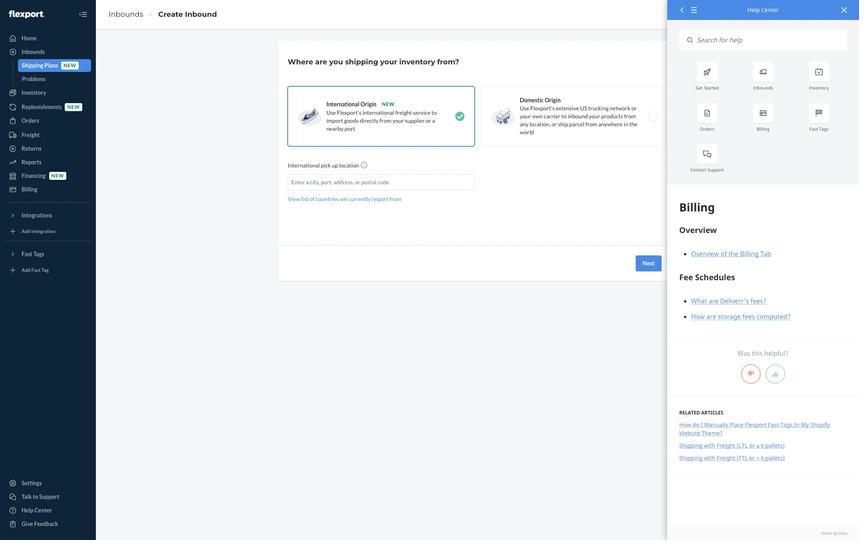 Task type: vqa. For each thing, say whether or not it's contained in the screenshot.
Shipping Plans
yes



Task type: describe. For each thing, give the bounding box(es) containing it.
returns link
[[5, 142, 91, 155]]

tags inside how do i manually place flexport fast-tags in my shopify website theme?
[[781, 421, 793, 429]]

1 horizontal spatial billing
[[757, 126, 770, 132]]

2 vertical spatial fast
[[31, 267, 41, 273]]

port,
[[321, 179, 333, 185]]

0 vertical spatial center
[[761, 6, 779, 14]]

freight for shipping with freight (ftl or > 6  pallets)
[[717, 454, 736, 462]]

fast inside dropdown button
[[22, 251, 32, 257]]

create inbound
[[158, 10, 217, 19]]

from up the
[[624, 113, 636, 120]]

code
[[378, 179, 389, 185]]

list
[[301, 195, 309, 202]]

in
[[795, 421, 800, 429]]

add integration link
[[5, 225, 91, 238]]

from inside use flexport's international freight service to import goods directly from your supplier or a nearby port.
[[380, 117, 392, 124]]

address,
[[334, 179, 354, 185]]

how
[[680, 421, 691, 429]]

inbound
[[185, 10, 217, 19]]

enter a city, port, address, or postal code
[[291, 179, 389, 185]]

from?
[[437, 58, 459, 66]]

check circle image
[[455, 112, 465, 121]]

0 horizontal spatial inbounds
[[22, 48, 45, 55]]

feedback
[[34, 520, 58, 527]]

trucking
[[589, 105, 609, 112]]

center inside 'help center' link
[[35, 507, 52, 514]]

0 vertical spatial freight
[[22, 132, 40, 138]]

by
[[834, 530, 838, 536]]

view list of countries we currently import from
[[288, 195, 402, 202]]

pallets) for shipping with freight (ltl or ≤ 6  pallets)
[[766, 442, 785, 449]]

service
[[413, 109, 431, 116]]

articles
[[702, 409, 724, 416]]

plans
[[44, 62, 58, 69]]

fast-
[[768, 421, 781, 429]]

elevio by dixa link
[[680, 530, 847, 536]]

import for goods
[[327, 117, 343, 124]]

with for (ltl
[[704, 442, 716, 449]]

new for shipping plans
[[64, 63, 76, 69]]

port.
[[345, 125, 356, 132]]

integrations
[[22, 212, 52, 219]]

help center link
[[5, 504, 91, 517]]

contact
[[691, 167, 707, 173]]

shipping
[[345, 58, 378, 66]]

next
[[643, 260, 655, 267]]

to inside button
[[33, 493, 38, 500]]

your inside use flexport's international freight service to import goods directly from your supplier or a nearby port.
[[393, 117, 404, 124]]

or left >
[[749, 454, 755, 462]]

settings link
[[5, 477, 91, 490]]

home link
[[5, 32, 91, 45]]

nearby
[[327, 125, 344, 132]]

or right network
[[632, 105, 637, 112]]

inventory link
[[5, 86, 91, 99]]

dixa
[[839, 530, 847, 536]]

related
[[680, 409, 700, 416]]

city,
[[310, 179, 320, 185]]

inbounds link inside breadcrumbs navigation
[[109, 10, 143, 19]]

enter
[[291, 179, 305, 185]]

fast tags button
[[5, 248, 91, 261]]

shipping with freight (ltl or ≤ 6  pallets)
[[680, 442, 785, 449]]

parcel
[[569, 121, 585, 128]]

give feedback button
[[5, 518, 91, 530]]

elevio
[[822, 530, 833, 536]]

currently
[[348, 195, 371, 202]]

get
[[696, 85, 703, 91]]

add for add fast tag
[[22, 267, 30, 273]]

1 vertical spatial billing
[[22, 186, 37, 193]]

get started
[[696, 85, 719, 91]]

new for financing
[[51, 173, 64, 179]]

add integration
[[22, 228, 56, 234]]

import for from
[[372, 195, 389, 202]]

ship
[[558, 121, 568, 128]]

0 vertical spatial support
[[708, 167, 724, 173]]

location,
[[530, 121, 551, 128]]

or down carrier
[[552, 121, 557, 128]]

postal
[[362, 179, 377, 185]]

pallets) for shipping with freight (ftl or > 6  pallets)
[[766, 454, 785, 462]]

extensive
[[556, 105, 579, 112]]

domestic origin use flexport's extensive us trucking network or your own carrier to inbound your products from any location, or ship parcel from anywhere in the world
[[520, 97, 638, 136]]

tag
[[41, 267, 49, 273]]

helpful?
[[765, 349, 789, 358]]

give feedback
[[22, 520, 58, 527]]

inbound
[[568, 113, 588, 120]]

1 horizontal spatial inventory
[[809, 85, 829, 91]]

us
[[580, 105, 587, 112]]

shipping with freight (ftl or > 6  pallets)
[[680, 454, 785, 462]]

0 vertical spatial tags
[[819, 126, 829, 132]]

0 vertical spatial fast
[[810, 126, 818, 132]]

supplier
[[405, 117, 425, 124]]

you
[[329, 58, 343, 66]]

international for international pick up location
[[288, 162, 320, 169]]

(ftl
[[737, 454, 748, 462]]

view
[[288, 195, 300, 202]]

the
[[630, 121, 638, 128]]

close navigation image
[[78, 10, 88, 19]]

use inside use flexport's international freight service to import goods directly from your supplier or a nearby port.
[[327, 109, 336, 116]]

1 vertical spatial orders
[[700, 126, 715, 132]]

add fast tag link
[[5, 264, 91, 277]]

from right parcel
[[586, 121, 598, 128]]

carrier
[[544, 113, 561, 120]]

>
[[757, 454, 760, 462]]

own
[[532, 113, 543, 120]]

help center inside 'help center' link
[[22, 507, 52, 514]]

settings
[[22, 480, 42, 486]]

freight link
[[5, 129, 91, 142]]

inventory
[[399, 58, 435, 66]]

world
[[520, 129, 534, 136]]

use inside domestic origin use flexport's extensive us trucking network or your own carrier to inbound your products from any location, or ship parcel from anywhere in the world
[[520, 105, 530, 112]]

a inside use flexport's international freight service to import goods directly from your supplier or a nearby port.
[[432, 117, 435, 124]]

where
[[288, 58, 313, 66]]

place
[[730, 421, 744, 429]]

international pick up location
[[288, 162, 360, 169]]

of
[[310, 195, 315, 202]]

0 vertical spatial help
[[748, 6, 760, 14]]



Task type: locate. For each thing, give the bounding box(es) containing it.
1 vertical spatial tags
[[33, 251, 44, 257]]

0 horizontal spatial origin
[[361, 101, 377, 108]]

0 vertical spatial shipping
[[22, 62, 43, 69]]

1 vertical spatial shipping
[[680, 442, 703, 449]]

pallets) right >
[[766, 454, 785, 462]]

to inside use flexport's international freight service to import goods directly from your supplier or a nearby port.
[[432, 109, 437, 116]]

1 horizontal spatial import
[[372, 195, 389, 202]]

origin for international
[[361, 101, 377, 108]]

6 for ≤
[[761, 442, 764, 449]]

2 horizontal spatial to
[[562, 113, 567, 120]]

freight up returns
[[22, 132, 40, 138]]

theme?
[[702, 429, 723, 437]]

contact support
[[691, 167, 724, 173]]

1 horizontal spatial to
[[432, 109, 437, 116]]

your down freight
[[393, 117, 404, 124]]

fast
[[810, 126, 818, 132], [22, 251, 32, 257], [31, 267, 41, 273]]

freight for shipping with freight (ltl or ≤ 6  pallets)
[[717, 442, 736, 449]]

returns
[[22, 145, 42, 152]]

1 horizontal spatial tags
[[781, 421, 793, 429]]

pick
[[321, 162, 331, 169]]

use
[[520, 105, 530, 112], [327, 109, 336, 116]]

support inside button
[[39, 493, 59, 500]]

shipping for shipping plans
[[22, 62, 43, 69]]

directly
[[360, 117, 379, 124]]

flexport logo image
[[9, 10, 45, 18]]

0 horizontal spatial support
[[39, 493, 59, 500]]

inventory inside inventory link
[[22, 89, 46, 96]]

0 horizontal spatial inbounds link
[[5, 46, 91, 58]]

1 horizontal spatial support
[[708, 167, 724, 173]]

import inside use flexport's international freight service to import goods directly from your supplier or a nearby port.
[[327, 117, 343, 124]]

0 vertical spatial international
[[327, 101, 360, 108]]

1 6 from the top
[[761, 442, 764, 449]]

0 horizontal spatial import
[[327, 117, 343, 124]]

import inside button
[[372, 195, 389, 202]]

your up any
[[520, 113, 531, 120]]

0 vertical spatial 6
[[761, 442, 764, 449]]

1 horizontal spatial center
[[761, 6, 779, 14]]

1 vertical spatial fast tags
[[22, 251, 44, 257]]

this
[[752, 349, 763, 358]]

1 horizontal spatial fast tags
[[810, 126, 829, 132]]

6 for >
[[761, 454, 764, 462]]

0 horizontal spatial to
[[33, 493, 38, 500]]

in
[[624, 121, 628, 128]]

was this helpful?
[[738, 349, 789, 358]]

0 horizontal spatial international
[[288, 162, 320, 169]]

use down the domestic
[[520, 105, 530, 112]]

add left tag
[[22, 267, 30, 273]]

financing
[[22, 172, 46, 179]]

1 vertical spatial import
[[372, 195, 389, 202]]

support
[[708, 167, 724, 173], [39, 493, 59, 500]]

website
[[680, 429, 701, 437]]

billing
[[757, 126, 770, 132], [22, 186, 37, 193]]

0 vertical spatial a
[[432, 117, 435, 124]]

from down international
[[380, 117, 392, 124]]

origin up flexport's
[[545, 97, 561, 104]]

0 vertical spatial inbounds
[[109, 10, 143, 19]]

new up international
[[382, 101, 395, 107]]

support right contact
[[708, 167, 724, 173]]

orders
[[22, 117, 39, 124], [700, 126, 715, 132]]

domestic
[[520, 97, 544, 104]]

new down 'reports' link
[[51, 173, 64, 179]]

new right the plans
[[64, 63, 76, 69]]

≤
[[757, 442, 760, 449]]

breadcrumbs navigation
[[102, 3, 223, 26]]

0 vertical spatial import
[[327, 117, 343, 124]]

tags inside dropdown button
[[33, 251, 44, 257]]

0 horizontal spatial center
[[35, 507, 52, 514]]

origin inside domestic origin use flexport's extensive us trucking network or your own carrier to inbound your products from any location, or ship parcel from anywhere in the world
[[545, 97, 561, 104]]

or down service
[[426, 117, 431, 124]]

a right the supplier
[[432, 117, 435, 124]]

2 vertical spatial shipping
[[680, 454, 703, 462]]

origin up international
[[361, 101, 377, 108]]

0 horizontal spatial inventory
[[22, 89, 46, 96]]

0 horizontal spatial help
[[22, 507, 33, 514]]

international up enter
[[288, 162, 320, 169]]

help
[[748, 6, 760, 14], [22, 507, 33, 514]]

international for international origin
[[327, 101, 360, 108]]

from inside button
[[390, 195, 402, 202]]

import down code
[[372, 195, 389, 202]]

1 horizontal spatial help center
[[748, 6, 779, 14]]

how do i manually place flexport fast-tags in my shopify website theme?
[[680, 421, 830, 437]]

orders inside orders link
[[22, 117, 39, 124]]

do
[[693, 421, 700, 429]]

1 horizontal spatial origin
[[545, 97, 561, 104]]

0 horizontal spatial orders
[[22, 117, 39, 124]]

use up nearby
[[327, 109, 336, 116]]

flexport
[[745, 421, 767, 429]]

your
[[380, 58, 397, 66], [520, 113, 531, 120], [589, 113, 600, 120], [393, 117, 404, 124]]

a left city, at left
[[306, 179, 309, 185]]

origin
[[545, 97, 561, 104], [361, 101, 377, 108]]

billing link
[[5, 183, 91, 196]]

2 6 from the top
[[761, 454, 764, 462]]

2 add from the top
[[22, 267, 30, 273]]

fast tags inside "fast tags" dropdown button
[[22, 251, 44, 257]]

we
[[340, 195, 347, 202]]

where are you shipping your inventory from?
[[288, 58, 459, 66]]

elevio by dixa
[[822, 530, 847, 536]]

1 vertical spatial fast
[[22, 251, 32, 257]]

1 vertical spatial help
[[22, 507, 33, 514]]

inbounds
[[109, 10, 143, 19], [22, 48, 45, 55], [754, 85, 773, 91]]

talk to support
[[22, 493, 59, 500]]

manually
[[705, 421, 729, 429]]

0 vertical spatial add
[[22, 228, 30, 234]]

home
[[22, 35, 37, 42]]

pallets) right ≤
[[766, 442, 785, 449]]

from
[[624, 113, 636, 120], [380, 117, 392, 124], [586, 121, 598, 128], [390, 195, 402, 202]]

1 horizontal spatial use
[[520, 105, 530, 112]]

new for replenishments
[[67, 104, 80, 110]]

to inside domestic origin use flexport's extensive us trucking network or your own carrier to inbound your products from any location, or ship parcel from anywhere in the world
[[562, 113, 567, 120]]

1 vertical spatial inbounds link
[[5, 46, 91, 58]]

0 horizontal spatial help center
[[22, 507, 52, 514]]

view list of countries we currently import from button
[[288, 195, 402, 203]]

problems
[[22, 76, 46, 82]]

shipping plans
[[22, 62, 58, 69]]

2 with from the top
[[704, 454, 716, 462]]

1 vertical spatial pallets)
[[766, 454, 785, 462]]

help center up give feedback
[[22, 507, 52, 514]]

to right "talk"
[[33, 493, 38, 500]]

inbounds inside breadcrumbs navigation
[[109, 10, 143, 19]]

2 horizontal spatial inbounds
[[754, 85, 773, 91]]

freight down shipping with freight (ltl or ≤ 6  pallets)
[[717, 454, 736, 462]]

1 vertical spatial 6
[[761, 454, 764, 462]]

shopify
[[811, 421, 830, 429]]

import
[[327, 117, 343, 124], [372, 195, 389, 202]]

1 horizontal spatial orders
[[700, 126, 715, 132]]

import up nearby
[[327, 117, 343, 124]]

0 vertical spatial with
[[704, 442, 716, 449]]

0 vertical spatial fast tags
[[810, 126, 829, 132]]

i
[[701, 421, 703, 429]]

2 vertical spatial tags
[[781, 421, 793, 429]]

1 with from the top
[[704, 442, 716, 449]]

next button
[[636, 255, 662, 271]]

new up orders link
[[67, 104, 80, 110]]

0 vertical spatial pallets)
[[766, 442, 785, 449]]

new for international origin
[[382, 101, 395, 107]]

add fast tag
[[22, 267, 49, 273]]

problems link
[[18, 73, 91, 86]]

orders link
[[5, 114, 91, 127]]

are
[[315, 58, 327, 66]]

1 vertical spatial a
[[306, 179, 309, 185]]

2 vertical spatial inbounds
[[754, 85, 773, 91]]

1 vertical spatial help center
[[22, 507, 52, 514]]

or inside use flexport's international freight service to import goods directly from your supplier or a nearby port.
[[426, 117, 431, 124]]

0 vertical spatial inbounds link
[[109, 10, 143, 19]]

fast tags
[[810, 126, 829, 132], [22, 251, 44, 257]]

support down settings 'link'
[[39, 493, 59, 500]]

1 vertical spatial freight
[[717, 442, 736, 449]]

shipping for shipping with freight (ftl or > 6  pallets)
[[680, 454, 703, 462]]

1 pallets) from the top
[[766, 442, 785, 449]]

0 horizontal spatial fast tags
[[22, 251, 44, 257]]

integration
[[31, 228, 56, 234]]

center up search search box on the top right of page
[[761, 6, 779, 14]]

goods
[[344, 117, 359, 124]]

tags
[[819, 126, 829, 132], [33, 251, 44, 257], [781, 421, 793, 429]]

international
[[327, 101, 360, 108], [288, 162, 320, 169]]

your right shipping
[[380, 58, 397, 66]]

shipping for shipping with freight (ltl or ≤ 6  pallets)
[[680, 442, 703, 449]]

1 horizontal spatial a
[[432, 117, 435, 124]]

origin for domestic
[[545, 97, 561, 104]]

0 vertical spatial help center
[[748, 6, 779, 14]]

talk to support button
[[5, 490, 91, 503]]

add left integration
[[22, 228, 30, 234]]

0 horizontal spatial billing
[[22, 186, 37, 193]]

with for (ftl
[[704, 454, 716, 462]]

network
[[610, 105, 631, 112]]

your down trucking
[[589, 113, 600, 120]]

freight up the shipping with freight (ftl or > 6  pallets)
[[717, 442, 736, 449]]

international
[[363, 109, 394, 116]]

Search search field
[[693, 30, 847, 50]]

from right "currently"
[[390, 195, 402, 202]]

inventory
[[809, 85, 829, 91], [22, 89, 46, 96]]

1 vertical spatial with
[[704, 454, 716, 462]]

related articles
[[680, 409, 724, 416]]

0 horizontal spatial tags
[[33, 251, 44, 257]]

1 horizontal spatial inbounds
[[109, 10, 143, 19]]

1 add from the top
[[22, 228, 30, 234]]

1 horizontal spatial help
[[748, 6, 760, 14]]

add for add integration
[[22, 228, 30, 234]]

1 vertical spatial center
[[35, 507, 52, 514]]

center down talk to support
[[35, 507, 52, 514]]

1 vertical spatial international
[[288, 162, 320, 169]]

help center up search search box on the top right of page
[[748, 6, 779, 14]]

1 vertical spatial inbounds
[[22, 48, 45, 55]]

2 vertical spatial freight
[[717, 454, 736, 462]]

add
[[22, 228, 30, 234], [22, 267, 30, 273]]

to up ship
[[562, 113, 567, 120]]

anywhere
[[599, 121, 623, 128]]

center
[[761, 6, 779, 14], [35, 507, 52, 514]]

or left postal
[[355, 179, 361, 185]]

or left ≤
[[749, 442, 755, 449]]

talk
[[22, 493, 32, 500]]

to right service
[[432, 109, 437, 116]]

to
[[432, 109, 437, 116], [562, 113, 567, 120], [33, 493, 38, 500]]

6 right >
[[761, 454, 764, 462]]

help up the give
[[22, 507, 33, 514]]

inbounds link
[[109, 10, 143, 19], [5, 46, 91, 58]]

with
[[704, 442, 716, 449], [704, 454, 716, 462]]

1 vertical spatial add
[[22, 267, 30, 273]]

any
[[520, 121, 529, 128]]

0 horizontal spatial use
[[327, 109, 336, 116]]

up
[[332, 162, 338, 169]]

1 horizontal spatial international
[[327, 101, 360, 108]]

6 right ≤
[[761, 442, 764, 449]]

0 vertical spatial billing
[[757, 126, 770, 132]]

1 vertical spatial support
[[39, 493, 59, 500]]

2 pallets) from the top
[[766, 454, 785, 462]]

give
[[22, 520, 33, 527]]

replenishments
[[22, 104, 62, 110]]

0 vertical spatial orders
[[22, 117, 39, 124]]

create
[[158, 10, 183, 19]]

2 horizontal spatial tags
[[819, 126, 829, 132]]

integrations button
[[5, 209, 91, 222]]

international up 'flexport's'
[[327, 101, 360, 108]]

0 horizontal spatial a
[[306, 179, 309, 185]]

6
[[761, 442, 764, 449], [761, 454, 764, 462]]

1 horizontal spatial inbounds link
[[109, 10, 143, 19]]

help up search search box on the top right of page
[[748, 6, 760, 14]]

a
[[432, 117, 435, 124], [306, 179, 309, 185]]



